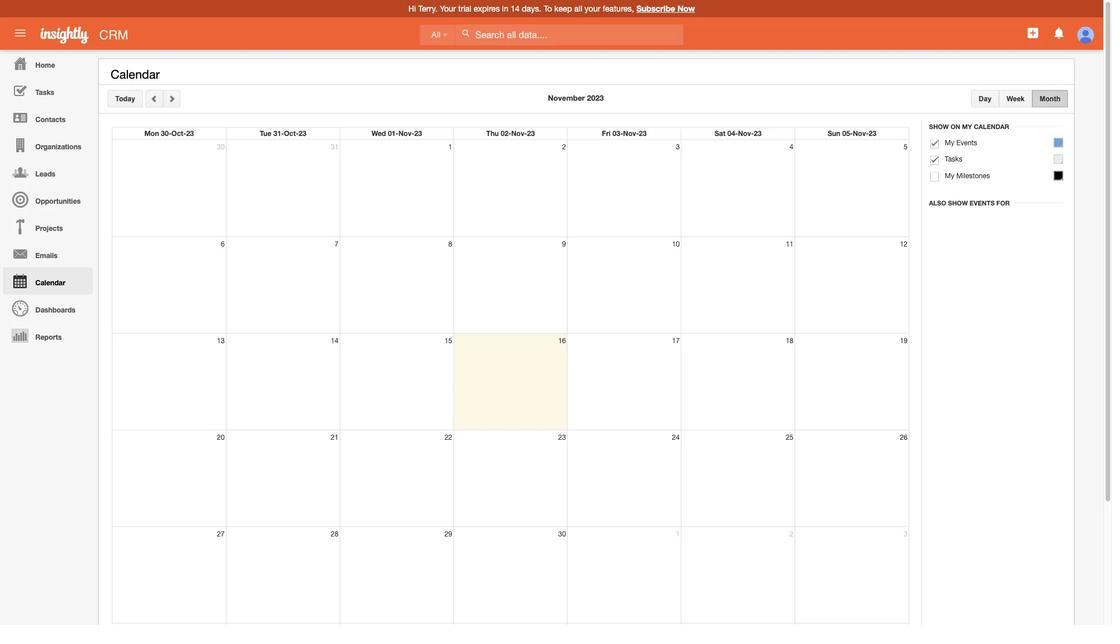 Task type: vqa. For each thing, say whether or not it's contained in the screenshot.
24 in the bottom right of the page
yes



Task type: describe. For each thing, give the bounding box(es) containing it.
your
[[585, 4, 601, 13]]

7
[[335, 240, 339, 248]]

sun 05-nov-23
[[828, 129, 877, 138]]

05-
[[842, 129, 853, 138]]

month
[[1040, 95, 1061, 103]]

6
[[221, 240, 225, 248]]

november
[[548, 94, 585, 103]]

opportunities
[[35, 197, 81, 205]]

next image
[[168, 95, 176, 103]]

reports
[[35, 333, 62, 341]]

trial
[[458, 4, 472, 13]]

10
[[672, 240, 680, 248]]

keep
[[554, 4, 572, 13]]

23 for tue 31-oct-23
[[299, 129, 306, 138]]

mon
[[144, 129, 159, 138]]

nov- for 05-
[[853, 129, 869, 138]]

my events
[[945, 138, 978, 147]]

0 vertical spatial show
[[929, 123, 949, 131]]

projects
[[35, 224, 63, 232]]

8
[[448, 240, 452, 248]]

organizations
[[35, 143, 81, 151]]

november 2023
[[548, 94, 604, 103]]

week
[[1007, 95, 1025, 103]]

1 horizontal spatial tasks
[[945, 155, 963, 163]]

wed
[[372, 129, 386, 138]]

terry.
[[418, 4, 438, 13]]

features,
[[603, 4, 634, 13]]

13
[[217, 337, 225, 345]]

23 for fri 03-nov-23
[[639, 129, 647, 138]]

9
[[562, 240, 566, 248]]

sat 04-nov-23
[[715, 129, 762, 138]]

days.
[[522, 4, 542, 13]]

nov- for 03-
[[623, 129, 639, 138]]

02-
[[501, 129, 511, 138]]

0 vertical spatial 2
[[562, 143, 566, 151]]

0 horizontal spatial 1
[[448, 143, 452, 151]]

all link
[[420, 25, 455, 45]]

navigation containing home
[[0, 50, 93, 349]]

16
[[558, 337, 566, 345]]

dashboards link
[[3, 295, 93, 322]]

expires
[[474, 4, 500, 13]]

17
[[672, 337, 680, 345]]

5
[[904, 143, 908, 151]]

19
[[900, 337, 908, 345]]

1 vertical spatial show
[[948, 199, 968, 207]]

1 horizontal spatial 3
[[904, 530, 908, 538]]

31
[[331, 143, 339, 151]]

milestones
[[957, 171, 990, 180]]

Tasks checkbox
[[930, 156, 939, 165]]

leads link
[[3, 159, 93, 186]]

20
[[217, 434, 225, 442]]

fri
[[602, 129, 611, 138]]

28
[[331, 530, 339, 538]]

1 horizontal spatial 30
[[558, 530, 566, 538]]

nov- for 04-
[[738, 129, 754, 138]]

thu 02-nov-23
[[486, 129, 535, 138]]

11
[[786, 240, 794, 248]]

04-
[[728, 129, 738, 138]]

contacts
[[35, 115, 66, 123]]

crm
[[99, 27, 128, 42]]

tue
[[260, 129, 271, 138]]

emails link
[[3, 240, 93, 268]]

your
[[440, 4, 456, 13]]

25
[[786, 434, 794, 442]]

all
[[574, 4, 582, 13]]

21
[[331, 434, 339, 442]]

subscribe now link
[[636, 4, 695, 13]]

previous image
[[150, 95, 158, 103]]

30-
[[161, 129, 172, 138]]

also show events for
[[929, 199, 1010, 207]]

calendar inside navigation
[[35, 279, 65, 287]]

01-
[[388, 129, 399, 138]]

week button
[[999, 90, 1032, 107]]

0 vertical spatial 30
[[217, 143, 225, 151]]

leads
[[35, 170, 55, 178]]

day button
[[971, 90, 999, 107]]

contacts link
[[3, 104, 93, 132]]

to
[[544, 4, 552, 13]]

opportunities link
[[3, 186, 93, 213]]

My Events checkbox
[[930, 139, 939, 149]]

thu
[[486, 129, 499, 138]]

emails
[[35, 251, 57, 260]]

home link
[[3, 50, 93, 77]]

subscribe
[[636, 4, 675, 13]]

sun
[[828, 129, 841, 138]]

03-
[[613, 129, 623, 138]]

wed 01-nov-23
[[372, 129, 422, 138]]

my for my milestones
[[945, 171, 955, 180]]

today button
[[108, 90, 143, 107]]

0 vertical spatial 14
[[511, 4, 520, 13]]

my milestones
[[945, 171, 990, 180]]

show on my calendar
[[929, 123, 1010, 131]]



Task type: locate. For each thing, give the bounding box(es) containing it.
2 vertical spatial calendar
[[35, 279, 65, 287]]

tasks down my events
[[945, 155, 963, 163]]

hi terry. your trial expires in 14 days. to keep all your features, subscribe now
[[408, 4, 695, 13]]

23 for sat 04-nov-23
[[754, 129, 762, 138]]

mon 30-oct-23
[[144, 129, 194, 138]]

1 vertical spatial events
[[970, 199, 995, 207]]

fri 03-nov-23
[[602, 129, 647, 138]]

organizations link
[[3, 132, 93, 159]]

0 vertical spatial events
[[957, 138, 978, 147]]

18
[[786, 337, 794, 345]]

dashboards
[[35, 306, 75, 314]]

nov- right fri
[[623, 129, 639, 138]]

events left for
[[970, 199, 995, 207]]

22
[[445, 434, 452, 442]]

12
[[900, 240, 908, 248]]

1 horizontal spatial 2
[[790, 530, 794, 538]]

30
[[217, 143, 225, 151], [558, 530, 566, 538]]

0 horizontal spatial 3
[[676, 143, 680, 151]]

1 vertical spatial calendar
[[974, 123, 1010, 131]]

0 horizontal spatial calendar
[[35, 279, 65, 287]]

oct- right tue at the top of page
[[284, 129, 299, 138]]

23 for mon 30-oct-23
[[186, 129, 194, 138]]

tue 31-oct-23
[[260, 129, 306, 138]]

show right also
[[948, 199, 968, 207]]

show left on
[[929, 123, 949, 131]]

1 vertical spatial 3
[[904, 530, 908, 538]]

in
[[502, 4, 508, 13]]

1
[[448, 143, 452, 151], [676, 530, 680, 538]]

my right my milestones option
[[945, 171, 955, 180]]

nov- right wed
[[399, 129, 414, 138]]

0 vertical spatial tasks
[[35, 88, 54, 96]]

also
[[929, 199, 946, 207]]

hi
[[408, 4, 416, 13]]

1 vertical spatial tasks
[[945, 155, 963, 163]]

0 horizontal spatial tasks
[[35, 88, 54, 96]]

24
[[672, 434, 680, 442]]

calendar up the dashboards link
[[35, 279, 65, 287]]

23
[[186, 129, 194, 138], [299, 129, 306, 138], [414, 129, 422, 138], [527, 129, 535, 138], [639, 129, 647, 138], [754, 129, 762, 138], [869, 129, 877, 138], [558, 434, 566, 442]]

My Milestones checkbox
[[930, 172, 939, 182]]

0 horizontal spatial oct-
[[172, 129, 186, 138]]

oct- for 30-
[[172, 129, 186, 138]]

calendar up today
[[111, 67, 160, 81]]

23 for sun 05-nov-23
[[869, 129, 877, 138]]

0 vertical spatial calendar
[[111, 67, 160, 81]]

nov- right sun
[[853, 129, 869, 138]]

my right on
[[962, 123, 972, 131]]

my
[[962, 123, 972, 131], [945, 138, 955, 147], [945, 171, 955, 180]]

1 horizontal spatial oct-
[[284, 129, 299, 138]]

my right my events 'option'
[[945, 138, 955, 147]]

4
[[790, 143, 794, 151]]

1 horizontal spatial calendar
[[111, 67, 160, 81]]

month button
[[1032, 90, 1068, 107]]

white image
[[462, 29, 470, 37]]

23 for wed 01-nov-23
[[414, 129, 422, 138]]

3
[[676, 143, 680, 151], [904, 530, 908, 538]]

oct- for 31-
[[284, 129, 299, 138]]

nov- right thu
[[511, 129, 527, 138]]

oct-
[[172, 129, 186, 138], [284, 129, 299, 138]]

sat
[[715, 129, 726, 138]]

nov- for 02-
[[511, 129, 527, 138]]

navigation
[[0, 50, 93, 349]]

nov- right sat
[[738, 129, 754, 138]]

26
[[900, 434, 908, 442]]

2 horizontal spatial calendar
[[974, 123, 1010, 131]]

5 nov- from the left
[[853, 129, 869, 138]]

1 nov- from the left
[[399, 129, 414, 138]]

events
[[957, 138, 978, 147], [970, 199, 995, 207]]

events down show on my calendar
[[957, 138, 978, 147]]

1 horizontal spatial 1
[[676, 530, 680, 538]]

15
[[445, 337, 452, 345]]

nov- for 01-
[[399, 129, 414, 138]]

23 for thu 02-nov-23
[[527, 129, 535, 138]]

2 vertical spatial my
[[945, 171, 955, 180]]

0 vertical spatial 3
[[676, 143, 680, 151]]

1 horizontal spatial 14
[[511, 4, 520, 13]]

projects link
[[3, 213, 93, 240]]

14
[[511, 4, 520, 13], [331, 337, 339, 345]]

tasks inside navigation
[[35, 88, 54, 96]]

notifications image
[[1052, 26, 1066, 40]]

1 vertical spatial 1
[[676, 530, 680, 538]]

1 vertical spatial 14
[[331, 337, 339, 345]]

2023
[[587, 94, 604, 103]]

29
[[445, 530, 452, 538]]

2 oct- from the left
[[284, 129, 299, 138]]

calendar
[[111, 67, 160, 81], [974, 123, 1010, 131], [35, 279, 65, 287]]

now
[[678, 4, 695, 13]]

oct- right mon
[[172, 129, 186, 138]]

calendar link
[[3, 268, 93, 295]]

for
[[997, 199, 1010, 207]]

tasks up the contacts link on the left of the page
[[35, 88, 54, 96]]

home
[[35, 61, 55, 69]]

0 horizontal spatial 2
[[562, 143, 566, 151]]

on
[[951, 123, 961, 131]]

day
[[979, 95, 992, 103]]

1 oct- from the left
[[172, 129, 186, 138]]

Search all data.... text field
[[455, 24, 684, 45]]

today
[[115, 95, 135, 103]]

reports link
[[3, 322, 93, 349]]

27
[[217, 530, 225, 538]]

all
[[432, 30, 441, 39]]

show
[[929, 123, 949, 131], [948, 199, 968, 207]]

tasks
[[35, 88, 54, 96], [945, 155, 963, 163]]

31-
[[273, 129, 284, 138]]

3 nov- from the left
[[623, 129, 639, 138]]

calendar down day button
[[974, 123, 1010, 131]]

2 nov- from the left
[[511, 129, 527, 138]]

4 nov- from the left
[[738, 129, 754, 138]]

my for my events
[[945, 138, 955, 147]]

1 vertical spatial 30
[[558, 530, 566, 538]]

1 vertical spatial 2
[[790, 530, 794, 538]]

nov-
[[399, 129, 414, 138], [511, 129, 527, 138], [623, 129, 639, 138], [738, 129, 754, 138], [853, 129, 869, 138]]

0 vertical spatial my
[[962, 123, 972, 131]]

2
[[562, 143, 566, 151], [790, 530, 794, 538]]

0 vertical spatial 1
[[448, 143, 452, 151]]

1 vertical spatial my
[[945, 138, 955, 147]]

tasks link
[[3, 77, 93, 104]]

0 horizontal spatial 14
[[331, 337, 339, 345]]

0 horizontal spatial 30
[[217, 143, 225, 151]]



